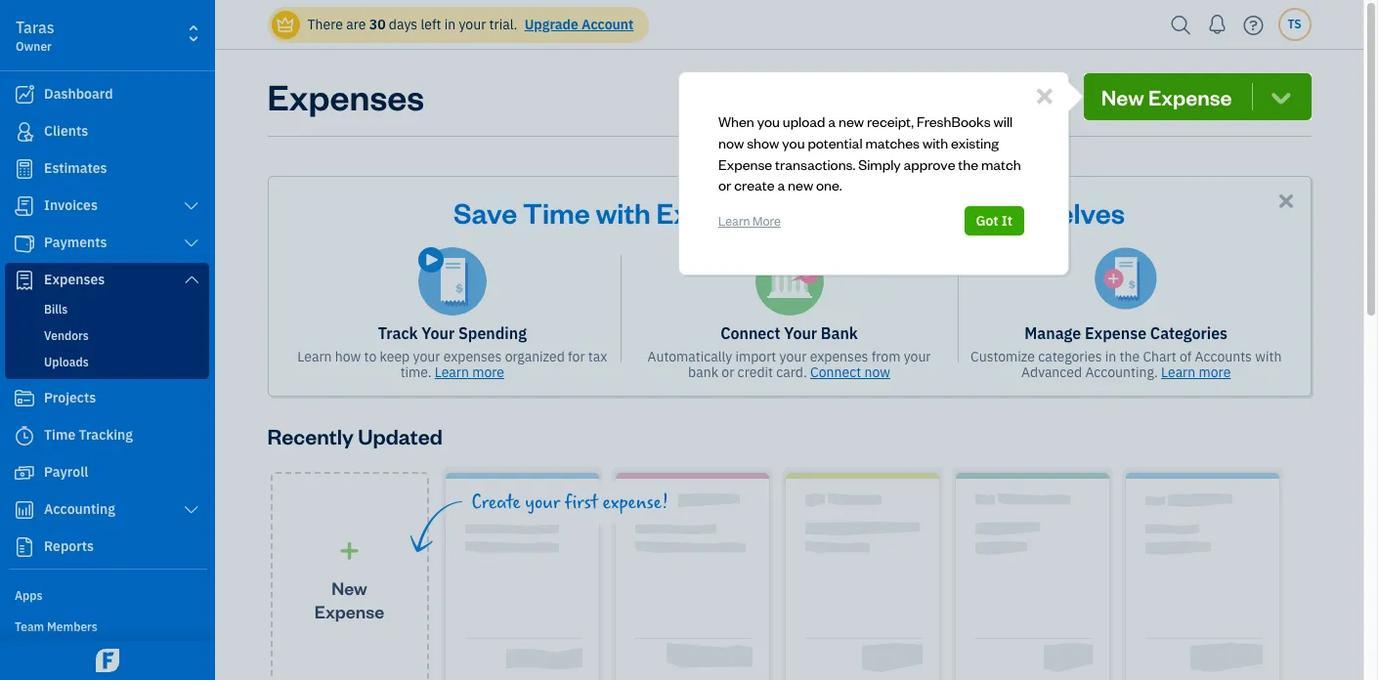 Task type: describe. For each thing, give the bounding box(es) containing it.
time
[[523, 194, 590, 231]]

card.
[[777, 364, 807, 381]]

the inside × when you upload a new receipt, freshbooks will now show you potential matches with existing expense transactions. simply approve the match or create a new one.
[[959, 155, 979, 173]]

with inside customize categories in the chart of accounts with advanced accounting.
[[1256, 348, 1282, 366]]

when
[[719, 112, 755, 130]]

learn inside learn more button
[[719, 213, 750, 229]]

credit
[[738, 364, 773, 381]]

organized
[[505, 348, 565, 366]]

customize
[[971, 348, 1035, 366]]

0 vertical spatial new
[[839, 112, 864, 130]]

×
[[1036, 75, 1054, 111]]

manage
[[1025, 324, 1082, 343]]

accounting.
[[1086, 364, 1158, 381]]

learn more for categories
[[1162, 364, 1231, 381]]

learn how to keep your expenses organized for tax time.
[[298, 348, 607, 381]]

chevron large down image for payment icon
[[182, 236, 200, 251]]

got it
[[976, 212, 1013, 230]]

advanced
[[1022, 364, 1082, 381]]

freshbooks
[[917, 112, 991, 130]]

existing
[[951, 134, 999, 151]]

invoice image
[[13, 197, 36, 216]]

one.
[[816, 176, 843, 194]]

updated
[[358, 422, 443, 450]]

recently updated
[[267, 422, 443, 450]]

project image
[[13, 389, 36, 409]]

matches
[[866, 134, 920, 151]]

money image
[[13, 463, 36, 483]]

more
[[753, 213, 781, 229]]

search image
[[1166, 10, 1197, 40]]

more for spending
[[472, 364, 505, 381]]

estimate image
[[13, 159, 36, 179]]

1 vertical spatial new
[[788, 176, 814, 194]]

0 horizontal spatial expenses
[[267, 73, 425, 119]]

with inside × when you upload a new receipt, freshbooks will now show you potential matches with existing expense transactions. simply approve the match or create a new one.
[[923, 134, 949, 151]]

show
[[747, 134, 780, 151]]

save
[[454, 194, 518, 231]]

upgrade account link
[[521, 16, 634, 33]]

1 horizontal spatial now
[[865, 364, 891, 381]]

your for connect
[[784, 324, 817, 343]]

approve
[[904, 155, 956, 173]]

new expense button
[[1084, 73, 1312, 120]]

there
[[308, 16, 343, 33]]

dashboard image
[[13, 85, 36, 105]]

chevron large down image for the expense icon
[[182, 272, 200, 287]]

that
[[788, 194, 840, 231]]

themselves
[[968, 194, 1125, 231]]

for
[[568, 348, 585, 366]]

create
[[735, 176, 775, 194]]

report image
[[13, 538, 36, 557]]

categories
[[1039, 348, 1102, 366]]

payment image
[[13, 234, 36, 253]]

expense inside new expense link
[[315, 600, 384, 622]]

client image
[[13, 122, 36, 142]]

chevron large down image for chart image
[[182, 503, 200, 518]]

expenses inside automatically import your expenses from your bank or credit card.
[[810, 348, 869, 366]]

new inside button
[[1102, 83, 1145, 110]]

connect now
[[811, 364, 891, 381]]

simply
[[859, 155, 901, 173]]

potential
[[808, 134, 863, 151]]

your left 'trial.'
[[459, 16, 486, 33]]

0 vertical spatial a
[[829, 112, 836, 130]]

or inside automatically import your expenses from your bank or credit card.
[[722, 364, 735, 381]]

× dialog
[[679, 71, 1070, 276]]

upgrade
[[525, 16, 579, 33]]

are
[[346, 16, 366, 33]]

of
[[1180, 348, 1192, 366]]

learn more for spending
[[435, 364, 505, 381]]

keep
[[380, 348, 410, 366]]

tax
[[588, 348, 607, 366]]

automatically import your expenses from your bank or credit card.
[[648, 348, 931, 381]]

chart image
[[13, 501, 36, 520]]

track
[[378, 324, 418, 343]]

new expense link
[[270, 472, 429, 681]]

1 vertical spatial expenses
[[656, 194, 782, 231]]

0 horizontal spatial you
[[757, 112, 780, 130]]

expense inside × when you upload a new receipt, freshbooks will now show you potential matches with existing expense transactions. simply approve the match or create a new one.
[[719, 155, 773, 173]]

your inside the learn how to keep your expenses organized for tax time.
[[413, 348, 440, 366]]

learn more
[[719, 213, 781, 229]]



Task type: locate. For each thing, give the bounding box(es) containing it.
0 horizontal spatial the
[[959, 155, 979, 173]]

now inside × when you upload a new receipt, freshbooks will now show you potential matches with existing expense transactions. simply approve the match or create a new one.
[[719, 134, 744, 151]]

manage expense categories
[[1025, 324, 1228, 343]]

1 horizontal spatial new expense
[[1102, 83, 1233, 110]]

connect for connect your bank
[[721, 324, 781, 343]]

0 horizontal spatial learn more
[[435, 364, 505, 381]]

transactions.
[[775, 155, 856, 173]]

categories
[[1151, 324, 1228, 343]]

chevrondown image
[[1268, 83, 1295, 110]]

1 horizontal spatial in
[[1106, 348, 1117, 366]]

you up show
[[757, 112, 780, 130]]

expenses inside the learn how to keep your expenses organized for tax time.
[[444, 348, 502, 366]]

0 vertical spatial in
[[445, 16, 456, 33]]

0 vertical spatial new expense
[[1102, 83, 1233, 110]]

now down "when"
[[719, 134, 744, 151]]

0 vertical spatial the
[[959, 155, 979, 173]]

1 your from the left
[[422, 324, 455, 343]]

taras
[[16, 18, 54, 37]]

automatically
[[648, 348, 732, 366]]

the
[[959, 155, 979, 173], [1120, 348, 1140, 366]]

0 horizontal spatial new
[[332, 576, 367, 599]]

team members image
[[15, 619, 209, 635]]

to
[[364, 348, 377, 366]]

new down plus 'image'
[[332, 576, 367, 599]]

main element
[[0, 0, 279, 681]]

you down upload
[[782, 134, 805, 151]]

1 horizontal spatial expenses
[[656, 194, 782, 231]]

or inside × when you upload a new receipt, freshbooks will now show you potential matches with existing expense transactions. simply approve the match or create a new one.
[[719, 176, 732, 194]]

connect your bank
[[721, 324, 858, 343]]

match
[[982, 155, 1022, 173]]

0 horizontal spatial connect
[[721, 324, 781, 343]]

in down manage expense categories
[[1106, 348, 1117, 366]]

1 vertical spatial in
[[1106, 348, 1117, 366]]

your up the learn how to keep your expenses organized for tax time.
[[422, 324, 455, 343]]

expense down search icon
[[1149, 83, 1233, 110]]

apps image
[[15, 588, 209, 603]]

plus image
[[338, 541, 361, 561]]

close image
[[1275, 190, 1298, 212]]

1 learn more from the left
[[435, 364, 505, 381]]

0 horizontal spatial new expense
[[315, 576, 384, 622]]

0 vertical spatial new
[[1102, 83, 1145, 110]]

spending
[[459, 324, 527, 343]]

days
[[389, 16, 418, 33]]

manage expense categories image
[[1095, 247, 1158, 310]]

1 more from the left
[[472, 364, 505, 381]]

0 horizontal spatial expenses
[[444, 348, 502, 366]]

expenses down spending
[[444, 348, 502, 366]]

2 vertical spatial with
[[1256, 348, 1282, 366]]

now right card.
[[865, 364, 891, 381]]

expenses
[[444, 348, 502, 366], [810, 348, 869, 366]]

learn more button
[[719, 206, 782, 236]]

30
[[369, 16, 386, 33]]

account
[[582, 16, 634, 33]]

new expense down plus 'image'
[[315, 576, 384, 622]]

connect up import
[[721, 324, 781, 343]]

0 horizontal spatial your
[[422, 324, 455, 343]]

freshbooks image
[[92, 649, 123, 673]]

0 vertical spatial connect
[[721, 324, 781, 343]]

a right create
[[778, 176, 785, 194]]

it
[[1002, 212, 1013, 230]]

will
[[994, 112, 1013, 130]]

0 vertical spatial expenses
[[267, 73, 425, 119]]

learn down 'categories'
[[1162, 364, 1196, 381]]

now
[[719, 134, 744, 151], [865, 364, 891, 381]]

accounts
[[1195, 348, 1252, 366]]

import
[[736, 348, 777, 366]]

your right the keep
[[413, 348, 440, 366]]

bank
[[688, 364, 719, 381]]

with up the 'approve'
[[923, 134, 949, 151]]

connect your bank image
[[755, 247, 824, 316]]

1 horizontal spatial a
[[829, 112, 836, 130]]

the inside customize categories in the chart of accounts with advanced accounting.
[[1120, 348, 1140, 366]]

learn more
[[435, 364, 505, 381], [1162, 364, 1231, 381]]

1 vertical spatial a
[[778, 176, 785, 194]]

with right 'accounts'
[[1256, 348, 1282, 366]]

1 horizontal spatial with
[[923, 134, 949, 151]]

new down transactions.
[[788, 176, 814, 194]]

your down connect your bank
[[780, 348, 807, 366]]

the down manage expense categories
[[1120, 348, 1140, 366]]

your
[[459, 16, 486, 33], [413, 348, 440, 366], [780, 348, 807, 366], [904, 348, 931, 366]]

new expense down search icon
[[1102, 83, 1233, 110]]

or right bank on the bottom of the page
[[722, 364, 735, 381]]

1 vertical spatial connect
[[811, 364, 862, 381]]

1 horizontal spatial connect
[[811, 364, 862, 381]]

1 horizontal spatial you
[[782, 134, 805, 151]]

new expense button
[[1084, 73, 1312, 120]]

chart
[[1143, 348, 1177, 366]]

your for track
[[422, 324, 455, 343]]

1 horizontal spatial the
[[1120, 348, 1140, 366]]

recently
[[267, 422, 354, 450]]

2 chevron large down image from the top
[[182, 272, 200, 287]]

with
[[923, 134, 949, 151], [596, 194, 651, 231], [1256, 348, 1282, 366]]

learn inside the learn how to keep your expenses organized for tax time.
[[298, 348, 332, 366]]

left
[[421, 16, 441, 33]]

track your spending
[[378, 324, 527, 343]]

new
[[839, 112, 864, 130], [788, 176, 814, 194]]

× button
[[1036, 75, 1054, 111]]

trial.
[[489, 16, 518, 33]]

track your spending image
[[418, 247, 487, 316]]

0 horizontal spatial with
[[596, 194, 651, 231]]

0 horizontal spatial a
[[778, 176, 785, 194]]

1 vertical spatial you
[[782, 134, 805, 151]]

you
[[757, 112, 780, 130], [782, 134, 805, 151]]

more for categories
[[1199, 364, 1231, 381]]

learn more down 'categories'
[[1162, 364, 1231, 381]]

organize
[[846, 194, 962, 231]]

receipt,
[[867, 112, 914, 130]]

or left create
[[719, 176, 732, 194]]

2 learn more from the left
[[1162, 364, 1231, 381]]

got
[[976, 212, 999, 230]]

learn
[[719, 213, 750, 229], [298, 348, 332, 366], [435, 364, 469, 381], [1162, 364, 1196, 381]]

your right from
[[904, 348, 931, 366]]

new inside new expense
[[332, 576, 367, 599]]

bank
[[821, 324, 858, 343]]

× when you upload a new receipt, freshbooks will now show you potential matches with existing expense transactions. simply approve the match or create a new one.
[[719, 75, 1054, 194]]

connect down bank
[[811, 364, 862, 381]]

expense
[[1149, 83, 1233, 110], [719, 155, 773, 173], [1085, 324, 1147, 343], [315, 600, 384, 622]]

2 more from the left
[[1199, 364, 1231, 381]]

crown image
[[275, 14, 296, 35]]

upload
[[783, 112, 826, 130]]

1 vertical spatial now
[[865, 364, 891, 381]]

expenses down bank
[[810, 348, 869, 366]]

0 horizontal spatial now
[[719, 134, 744, 151]]

more down spending
[[472, 364, 505, 381]]

time.
[[401, 364, 432, 381]]

in inside customize categories in the chart of accounts with advanced accounting.
[[1106, 348, 1117, 366]]

0 vertical spatial now
[[719, 134, 744, 151]]

got it button
[[965, 206, 1025, 236]]

learn more down the track your spending
[[435, 364, 505, 381]]

more right of on the bottom right of the page
[[1199, 364, 1231, 381]]

owner
[[16, 39, 52, 54]]

new up potential
[[839, 112, 864, 130]]

with right time
[[596, 194, 651, 231]]

1 vertical spatial new expense
[[315, 576, 384, 622]]

expense up create
[[719, 155, 773, 173]]

connect for connect now
[[811, 364, 862, 381]]

there are 30 days left in your trial. upgrade account
[[308, 16, 634, 33]]

1 vertical spatial new
[[332, 576, 367, 599]]

0 vertical spatial you
[[757, 112, 780, 130]]

connect
[[721, 324, 781, 343], [811, 364, 862, 381]]

how
[[335, 348, 361, 366]]

1 horizontal spatial expenses
[[810, 348, 869, 366]]

1 horizontal spatial learn more
[[1162, 364, 1231, 381]]

expenses
[[267, 73, 425, 119], [656, 194, 782, 231]]

0 horizontal spatial in
[[445, 16, 456, 33]]

1 chevron large down image from the top
[[182, 236, 200, 251]]

2 horizontal spatial with
[[1256, 348, 1282, 366]]

1 expenses from the left
[[444, 348, 502, 366]]

timer image
[[13, 426, 36, 446]]

new expense
[[1102, 83, 1233, 110], [315, 576, 384, 622]]

your up automatically import your expenses from your bank or credit card.
[[784, 324, 817, 343]]

1 horizontal spatial your
[[784, 324, 817, 343]]

0 vertical spatial chevron large down image
[[182, 236, 200, 251]]

the down existing
[[959, 155, 979, 173]]

expense up customize categories in the chart of accounts with advanced accounting.
[[1085, 324, 1147, 343]]

0 horizontal spatial new
[[788, 176, 814, 194]]

0 vertical spatial or
[[719, 176, 732, 194]]

more
[[472, 364, 505, 381], [1199, 364, 1231, 381]]

1 vertical spatial chevron large down image
[[182, 272, 200, 287]]

save time with expenses that organize themselves
[[454, 194, 1125, 231]]

1 horizontal spatial new
[[839, 112, 864, 130]]

1 horizontal spatial more
[[1199, 364, 1231, 381]]

a
[[829, 112, 836, 130], [778, 176, 785, 194]]

taras owner
[[16, 18, 54, 54]]

a up potential
[[829, 112, 836, 130]]

from
[[872, 348, 901, 366]]

1 vertical spatial or
[[722, 364, 735, 381]]

0 horizontal spatial more
[[472, 364, 505, 381]]

chevron large down image
[[182, 198, 200, 214]]

expense inside new expense button
[[1149, 83, 1233, 110]]

your
[[422, 324, 455, 343], [784, 324, 817, 343]]

3 chevron large down image from the top
[[182, 503, 200, 518]]

or
[[719, 176, 732, 194], [722, 364, 735, 381]]

2 expenses from the left
[[810, 348, 869, 366]]

new
[[1102, 83, 1145, 110], [332, 576, 367, 599]]

expense image
[[13, 271, 36, 290]]

1 vertical spatial the
[[1120, 348, 1140, 366]]

go to help image
[[1238, 10, 1270, 40]]

expense down plus 'image'
[[315, 600, 384, 622]]

new expense inside button
[[1102, 83, 1233, 110]]

learn right the time.
[[435, 364, 469, 381]]

in right left
[[445, 16, 456, 33]]

0 vertical spatial with
[[923, 134, 949, 151]]

customize categories in the chart of accounts with advanced accounting.
[[971, 348, 1282, 381]]

in
[[445, 16, 456, 33], [1106, 348, 1117, 366]]

1 horizontal spatial new
[[1102, 83, 1145, 110]]

learn left "how"
[[298, 348, 332, 366]]

learn left more
[[719, 213, 750, 229]]

new right × 'button'
[[1102, 83, 1145, 110]]

chevron large down image
[[182, 236, 200, 251], [182, 272, 200, 287], [182, 503, 200, 518]]

2 vertical spatial chevron large down image
[[182, 503, 200, 518]]

2 your from the left
[[784, 324, 817, 343]]

1 vertical spatial with
[[596, 194, 651, 231]]



Task type: vqa. For each thing, say whether or not it's contained in the screenshot.
MONEY image
yes



